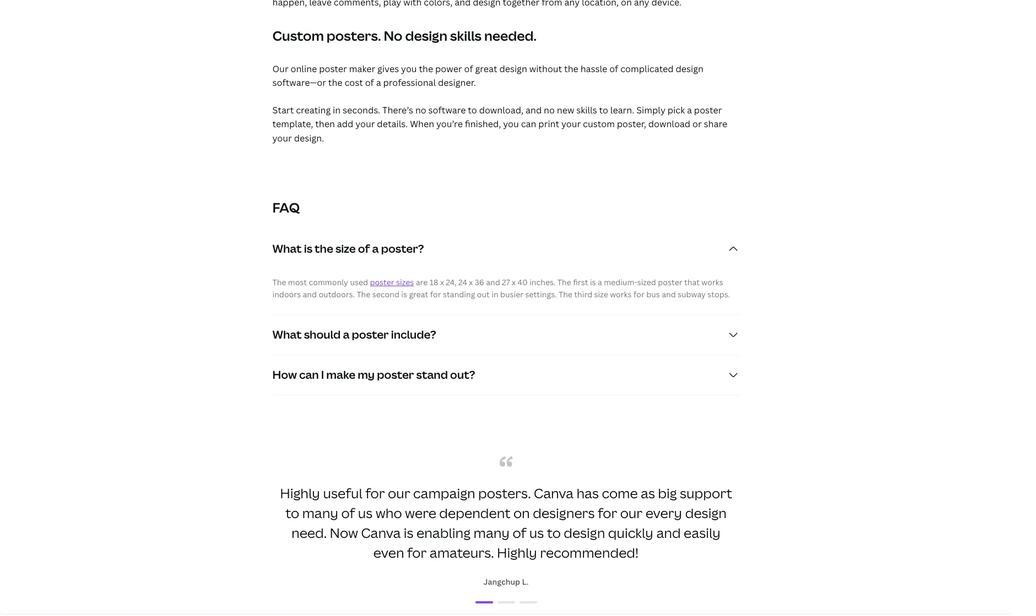 Task type: locate. For each thing, give the bounding box(es) containing it.
1 vertical spatial our
[[621, 504, 643, 522]]

0 vertical spatial us
[[358, 504, 373, 522]]

1 horizontal spatial size
[[595, 290, 609, 300]]

skills up power
[[450, 27, 482, 45]]

your down seconds.
[[356, 118, 375, 130]]

0 vertical spatial great
[[476, 63, 498, 75]]

3 x from the left
[[512, 277, 516, 288]]

design left without
[[500, 63, 528, 75]]

complicated
[[621, 63, 674, 75]]

x right the 27
[[512, 277, 516, 288]]

size up the most commonly used poster sizes
[[336, 241, 356, 256]]

0 vertical spatial what
[[273, 241, 302, 256]]

0 horizontal spatial many
[[302, 504, 339, 522]]

even
[[374, 544, 404, 562]]

24
[[459, 277, 468, 288]]

details.
[[377, 118, 408, 130]]

you down download,
[[504, 118, 519, 130]]

can inside dropdown button
[[299, 368, 319, 382]]

1 horizontal spatial our
[[621, 504, 643, 522]]

and right bus
[[662, 290, 676, 300]]

you up "professional"
[[401, 63, 417, 75]]

us down on on the right of page
[[530, 524, 544, 542]]

poster inside our online poster maker gives you the power of great design without the hassle of complicated design software—or the cost of a professional designer.
[[319, 63, 347, 75]]

posters. up on on the right of page
[[479, 484, 531, 503]]

or
[[693, 118, 702, 130]]

size inside "are 18 x 24, 24 x 36 and 27 x 40 inches. the first is a medium-sized poster that works indoors and outdoors. the second is great for standing out in busier settings. the third size works for bus and subway stops."
[[595, 290, 609, 300]]

poster inside start creating in seconds. there's no software to download, and no new skills to learn. simply pick a poster template, then add your details. when you're finished, you can print your custom poster, download or share your design.
[[695, 104, 723, 116]]

skills up custom
[[577, 104, 598, 116]]

0 vertical spatial highly
[[280, 484, 320, 503]]

a inside start creating in seconds. there's no software to download, and no new skills to learn. simply pick a poster template, then add your details. when you're finished, you can print your custom poster, download or share your design.
[[688, 104, 693, 116]]

what left should
[[273, 327, 302, 342]]

0 vertical spatial can
[[521, 118, 537, 130]]

0 vertical spatial size
[[336, 241, 356, 256]]

designers
[[533, 504, 595, 522]]

0 horizontal spatial size
[[336, 241, 356, 256]]

a right pick
[[688, 104, 693, 116]]

many up need. on the bottom of page
[[302, 504, 339, 522]]

on
[[514, 504, 530, 522]]

1 vertical spatial you
[[504, 118, 519, 130]]

jangchup
[[484, 577, 521, 588]]

faq
[[273, 198, 300, 216]]

is down 'sizes'
[[402, 290, 407, 300]]

for up who
[[366, 484, 385, 503]]

highly up need. on the bottom of page
[[280, 484, 320, 503]]

great up designer.
[[476, 63, 498, 75]]

your down the template,
[[273, 132, 292, 144]]

us left who
[[358, 504, 373, 522]]

for right even
[[407, 544, 427, 562]]

0 horizontal spatial posters.
[[327, 27, 381, 45]]

commonly
[[309, 277, 348, 288]]

size right third
[[595, 290, 609, 300]]

skills
[[450, 27, 482, 45], [577, 104, 598, 116]]

0 horizontal spatial great
[[409, 290, 429, 300]]

and down most
[[303, 290, 317, 300]]

start creating in seconds. there's no software to download, and no new skills to learn. simply pick a poster template, then add your details. when you're finished, you can print your custom poster, download or share your design.
[[273, 104, 728, 144]]

x right '24'
[[469, 277, 473, 288]]

learn.
[[611, 104, 635, 116]]

many down the dependent
[[474, 524, 510, 542]]

and inside start creating in seconds. there's no software to download, and no new skills to learn. simply pick a poster template, then add your details. when you're finished, you can print your custom poster, download or share your design.
[[526, 104, 542, 116]]

needed.
[[485, 27, 537, 45]]

1 vertical spatial great
[[409, 290, 429, 300]]

poster?
[[381, 241, 424, 256]]

what
[[273, 241, 302, 256], [273, 327, 302, 342]]

1 horizontal spatial skills
[[577, 104, 598, 116]]

1 vertical spatial posters.
[[479, 484, 531, 503]]

1 horizontal spatial great
[[476, 63, 498, 75]]

there's
[[383, 104, 414, 116]]

works up stops.
[[702, 277, 724, 288]]

of right hassle
[[610, 63, 619, 75]]

0 horizontal spatial us
[[358, 504, 373, 522]]

for down 18
[[431, 290, 441, 300]]

and down every
[[657, 524, 681, 542]]

a
[[376, 77, 381, 89], [688, 104, 693, 116], [373, 241, 379, 256], [598, 277, 603, 288], [343, 327, 350, 342]]

24,
[[446, 277, 457, 288]]

design
[[405, 27, 448, 45], [500, 63, 528, 75], [676, 63, 704, 75], [686, 504, 727, 522], [564, 524, 606, 542]]

1 vertical spatial many
[[474, 524, 510, 542]]

1 vertical spatial what
[[273, 327, 302, 342]]

highly up l.
[[497, 544, 538, 562]]

and left the 27
[[486, 277, 500, 288]]

1 horizontal spatial in
[[492, 290, 499, 300]]

canva down who
[[361, 524, 401, 542]]

out?
[[451, 368, 476, 382]]

design right no
[[405, 27, 448, 45]]

poster up cost
[[319, 63, 347, 75]]

highly
[[280, 484, 320, 503], [497, 544, 538, 562]]

0 horizontal spatial x
[[441, 277, 444, 288]]

need.
[[292, 524, 327, 542]]

custom
[[583, 118, 615, 130]]

how can i make my poster stand out?
[[273, 368, 476, 382]]

1 what from the top
[[273, 241, 302, 256]]

1 vertical spatial size
[[595, 290, 609, 300]]

1 vertical spatial skills
[[577, 104, 598, 116]]

online
[[291, 63, 317, 75]]

make
[[327, 368, 356, 382]]

x
[[441, 277, 444, 288], [469, 277, 473, 288], [512, 277, 516, 288]]

0 horizontal spatial no
[[416, 104, 427, 116]]

of up now
[[342, 504, 355, 522]]

posters. up maker
[[327, 27, 381, 45]]

0 horizontal spatial in
[[333, 104, 341, 116]]

2 x from the left
[[469, 277, 473, 288]]

stand
[[417, 368, 448, 382]]

great down are
[[409, 290, 429, 300]]

now
[[330, 524, 358, 542]]

1 vertical spatial canva
[[361, 524, 401, 542]]

out
[[477, 290, 490, 300]]

our up quickly
[[621, 504, 643, 522]]

0 vertical spatial you
[[401, 63, 417, 75]]

l.
[[522, 577, 529, 588]]

works down medium-
[[610, 290, 632, 300]]

in right the out
[[492, 290, 499, 300]]

the up "professional"
[[419, 63, 433, 75]]

our
[[388, 484, 411, 503], [621, 504, 643, 522]]

to up custom
[[600, 104, 609, 116]]

0 vertical spatial works
[[702, 277, 724, 288]]

1 vertical spatial in
[[492, 290, 499, 300]]

great inside "are 18 x 24, 24 x 36 and 27 x 40 inches. the first is a medium-sized poster that works indoors and outdoors. the second is great for standing out in busier settings. the third size works for bus and subway stops."
[[409, 290, 429, 300]]

no up "when" in the top left of the page
[[416, 104, 427, 116]]

what is the size of a poster? button
[[273, 229, 740, 269]]

dependent
[[440, 504, 511, 522]]

what up most
[[273, 241, 302, 256]]

1 x from the left
[[441, 277, 444, 288]]

1 no from the left
[[416, 104, 427, 116]]

2 horizontal spatial x
[[512, 277, 516, 288]]

your down new
[[562, 118, 581, 130]]

design down support
[[686, 504, 727, 522]]

poster sizes link
[[370, 277, 414, 288]]

size
[[336, 241, 356, 256], [595, 290, 609, 300]]

0 vertical spatial many
[[302, 504, 339, 522]]

can left print
[[521, 118, 537, 130]]

subway
[[678, 290, 706, 300]]

1 horizontal spatial can
[[521, 118, 537, 130]]

can
[[521, 118, 537, 130], [299, 368, 319, 382]]

1 horizontal spatial your
[[356, 118, 375, 130]]

1 horizontal spatial works
[[702, 277, 724, 288]]

1 horizontal spatial you
[[504, 118, 519, 130]]

simply
[[637, 104, 666, 116]]

in up add
[[333, 104, 341, 116]]

a down gives
[[376, 77, 381, 89]]

posters. inside highly useful for our campaign posters. canva has come as big support to many of us who were dependent on designers for our every design need. now canva is enabling many of us to design quickly and easily even for amateurs. highly recommended!
[[479, 484, 531, 503]]

can left i
[[299, 368, 319, 382]]

1 horizontal spatial many
[[474, 524, 510, 542]]

the up commonly in the left top of the page
[[315, 241, 334, 256]]

1 horizontal spatial x
[[469, 277, 473, 288]]

our up who
[[388, 484, 411, 503]]

1 vertical spatial can
[[299, 368, 319, 382]]

a right the 'first'
[[598, 277, 603, 288]]

outdoors.
[[319, 290, 355, 300]]

1 horizontal spatial us
[[530, 524, 544, 542]]

then
[[315, 118, 335, 130]]

0 vertical spatial in
[[333, 104, 341, 116]]

1 vertical spatial us
[[530, 524, 544, 542]]

support
[[680, 484, 733, 503]]

poster,
[[617, 118, 647, 130]]

is up most
[[304, 241, 313, 256]]

0 horizontal spatial our
[[388, 484, 411, 503]]

who
[[376, 504, 402, 522]]

0 horizontal spatial can
[[299, 368, 319, 382]]

as
[[641, 484, 656, 503]]

2 horizontal spatial your
[[562, 118, 581, 130]]

0 horizontal spatial canva
[[361, 524, 401, 542]]

1 horizontal spatial posters.
[[479, 484, 531, 503]]

great inside our online poster maker gives you the power of great design without the hassle of complicated design software—or the cost of a professional designer.
[[476, 63, 498, 75]]

and inside highly useful for our campaign posters. canva has come as big support to many of us who were dependent on designers for our every design need. now canva is enabling many of us to design quickly and easily even for amateurs. highly recommended!
[[657, 524, 681, 542]]

sized
[[638, 277, 657, 288]]

2 no from the left
[[544, 104, 555, 116]]

poster up share at the top of page
[[695, 104, 723, 116]]

of up used
[[358, 241, 370, 256]]

you
[[401, 63, 417, 75], [504, 118, 519, 130]]

0 horizontal spatial skills
[[450, 27, 482, 45]]

us
[[358, 504, 373, 522], [530, 524, 544, 542]]

poster up 'second'
[[370, 277, 395, 288]]

no up print
[[544, 104, 555, 116]]

the inside dropdown button
[[315, 241, 334, 256]]

is down were
[[404, 524, 414, 542]]

poster up bus
[[659, 277, 683, 288]]

of right cost
[[365, 77, 374, 89]]

is
[[304, 241, 313, 256], [590, 277, 596, 288], [402, 290, 407, 300], [404, 524, 414, 542]]

that
[[685, 277, 700, 288]]

works
[[702, 277, 724, 288], [610, 290, 632, 300]]

and up print
[[526, 104, 542, 116]]

no
[[416, 104, 427, 116], [544, 104, 555, 116]]

canva up designers
[[534, 484, 574, 503]]

the left the 'first'
[[558, 277, 572, 288]]

0 vertical spatial posters.
[[327, 27, 381, 45]]

0 horizontal spatial you
[[401, 63, 417, 75]]

x right 18
[[441, 277, 444, 288]]

the
[[419, 63, 433, 75], [565, 63, 579, 75], [328, 77, 343, 89], [315, 241, 334, 256]]

0 vertical spatial canva
[[534, 484, 574, 503]]

1 horizontal spatial highly
[[497, 544, 538, 562]]

1 horizontal spatial no
[[544, 104, 555, 116]]

2 what from the top
[[273, 327, 302, 342]]

great
[[476, 63, 498, 75], [409, 290, 429, 300]]

you're
[[437, 118, 463, 130]]

what for what should a poster include?
[[273, 327, 302, 342]]

posters.
[[327, 27, 381, 45], [479, 484, 531, 503]]

finished,
[[465, 118, 501, 130]]

i
[[321, 368, 324, 382]]

0 horizontal spatial works
[[610, 290, 632, 300]]



Task type: vqa. For each thing, say whether or not it's contained in the screenshot.
topmost our
yes



Task type: describe. For each thing, give the bounding box(es) containing it.
0 vertical spatial our
[[388, 484, 411, 503]]

highly useful for our campaign posters. canva has come as big support to many of us who were dependent on designers for our every design need. now canva is enabling many of us to design quickly and easily even for amateurs. highly recommended!
[[280, 484, 733, 562]]

settings.
[[526, 290, 557, 300]]

every
[[646, 504, 683, 522]]

a inside our online poster maker gives you the power of great design without the hassle of complicated design software—or the cost of a professional designer.
[[376, 77, 381, 89]]

design.
[[294, 132, 324, 144]]

enabling
[[417, 524, 471, 542]]

to up 'finished,' at the left top of page
[[468, 104, 477, 116]]

of down on on the right of page
[[513, 524, 527, 542]]

poster up how can i make my poster stand out?
[[352, 327, 389, 342]]

cost
[[345, 77, 363, 89]]

pick
[[668, 104, 685, 116]]

easily
[[684, 524, 721, 542]]

of inside dropdown button
[[358, 241, 370, 256]]

skills inside start creating in seconds. there's no software to download, and no new skills to learn. simply pick a poster template, then add your details. when you're finished, you can print your custom poster, download or share your design.
[[577, 104, 598, 116]]

how can i make my poster stand out? button
[[273, 355, 740, 395]]

come
[[602, 484, 638, 503]]

to up need. on the bottom of page
[[286, 504, 299, 522]]

amateurs.
[[430, 544, 494, 562]]

0 horizontal spatial your
[[273, 132, 292, 144]]

big
[[659, 484, 677, 503]]

0 vertical spatial skills
[[450, 27, 482, 45]]

creating
[[296, 104, 331, 116]]

the left third
[[559, 290, 573, 300]]

first
[[574, 277, 589, 288]]

indoors
[[273, 290, 301, 300]]

without
[[530, 63, 563, 75]]

new
[[557, 104, 575, 116]]

for left bus
[[634, 290, 645, 300]]

how
[[273, 368, 297, 382]]

my
[[358, 368, 375, 382]]

a inside "are 18 x 24, 24 x 36 and 27 x 40 inches. the first is a medium-sized poster that works indoors and outdoors. the second is great for standing out in busier settings. the third size works for bus and subway stops."
[[598, 277, 603, 288]]

of up designer.
[[465, 63, 473, 75]]

the down used
[[357, 290, 371, 300]]

download
[[649, 118, 691, 130]]

what is the size of a poster?
[[273, 241, 424, 256]]

software—or
[[273, 77, 326, 89]]

size inside the 'what is the size of a poster?' dropdown button
[[336, 241, 356, 256]]

the left hassle
[[565, 63, 579, 75]]

are 18 x 24, 24 x 36 and 27 x 40 inches. the first is a medium-sized poster that works indoors and outdoors. the second is great for standing out in busier settings. the third size works for bus and subway stops.
[[273, 277, 731, 300]]

what should a poster include? button
[[273, 315, 740, 355]]

professional
[[383, 77, 436, 89]]

our online poster maker gives you the power of great design without the hassle of complicated design software—or the cost of a professional designer.
[[273, 63, 704, 89]]

start
[[273, 104, 294, 116]]

1 vertical spatial works
[[610, 290, 632, 300]]

inches.
[[530, 277, 556, 288]]

no
[[384, 27, 403, 45]]

include?
[[391, 327, 437, 342]]

quotation mark image
[[500, 456, 513, 467]]

custom posters. no design skills needed.
[[273, 27, 537, 45]]

our
[[273, 63, 289, 75]]

what for what is the size of a poster?
[[273, 241, 302, 256]]

has
[[577, 484, 599, 503]]

is inside dropdown button
[[304, 241, 313, 256]]

medium-
[[604, 277, 638, 288]]

is right the 'first'
[[590, 277, 596, 288]]

campaign
[[414, 484, 476, 503]]

sizes
[[397, 277, 414, 288]]

you inside start creating in seconds. there's no software to download, and no new skills to learn. simply pick a poster template, then add your details. when you're finished, you can print your custom poster, download or share your design.
[[504, 118, 519, 130]]

you inside our online poster maker gives you the power of great design without the hassle of complicated design software—or the cost of a professional designer.
[[401, 63, 417, 75]]

the left cost
[[328, 77, 343, 89]]

recommended!
[[541, 544, 639, 562]]

second
[[373, 290, 400, 300]]

software
[[429, 104, 466, 116]]

stops.
[[708, 290, 731, 300]]

quickly
[[609, 524, 654, 542]]

custom
[[273, 27, 324, 45]]

select a quotation tab list
[[275, 596, 738, 610]]

most
[[288, 277, 307, 288]]

template,
[[273, 118, 313, 130]]

27
[[502, 277, 510, 288]]

can inside start creating in seconds. there's no software to download, and no new skills to learn. simply pick a poster template, then add your details. when you're finished, you can print your custom poster, download or share your design.
[[521, 118, 537, 130]]

design up recommended!
[[564, 524, 606, 542]]

busier
[[501, 290, 524, 300]]

the up indoors
[[273, 277, 286, 288]]

in inside start creating in seconds. there's no software to download, and no new skills to learn. simply pick a poster template, then add your details. when you're finished, you can print your custom poster, download or share your design.
[[333, 104, 341, 116]]

the most commonly used poster sizes
[[273, 277, 414, 288]]

add
[[337, 118, 354, 130]]

in inside "are 18 x 24, 24 x 36 and 27 x 40 inches. the first is a medium-sized poster that works indoors and outdoors. the second is great for standing out in busier settings. the third size works for bus and subway stops."
[[492, 290, 499, 300]]

third
[[575, 290, 593, 300]]

were
[[405, 504, 437, 522]]

a left poster?
[[373, 241, 379, 256]]

gives
[[378, 63, 399, 75]]

designer.
[[438, 77, 476, 89]]

useful
[[323, 484, 363, 503]]

a right should
[[343, 327, 350, 342]]

poster inside "are 18 x 24, 24 x 36 and 27 x 40 inches. the first is a medium-sized poster that works indoors and outdoors. the second is great for standing out in busier settings. the third size works for bus and subway stops."
[[659, 277, 683, 288]]

download,
[[479, 104, 524, 116]]

0 horizontal spatial highly
[[280, 484, 320, 503]]

power
[[436, 63, 462, 75]]

1 vertical spatial highly
[[497, 544, 538, 562]]

maker
[[349, 63, 376, 75]]

jangchup l.
[[484, 577, 529, 588]]

standing
[[443, 290, 476, 300]]

print
[[539, 118, 560, 130]]

design right complicated
[[676, 63, 704, 75]]

what should a poster include?
[[273, 327, 437, 342]]

hassle
[[581, 63, 608, 75]]

when
[[410, 118, 435, 130]]

share
[[704, 118, 728, 130]]

1 horizontal spatial canva
[[534, 484, 574, 503]]

bus
[[647, 290, 660, 300]]

36
[[475, 277, 485, 288]]

is inside highly useful for our campaign posters. canva has come as big support to many of us who were dependent on designers for our every design need. now canva is enabling many of us to design quickly and easily even for amateurs. highly recommended!
[[404, 524, 414, 542]]

18
[[430, 277, 439, 288]]

used
[[350, 277, 368, 288]]

for down come
[[598, 504, 618, 522]]

to down designers
[[547, 524, 561, 542]]

poster right my
[[377, 368, 414, 382]]

are
[[416, 277, 428, 288]]



